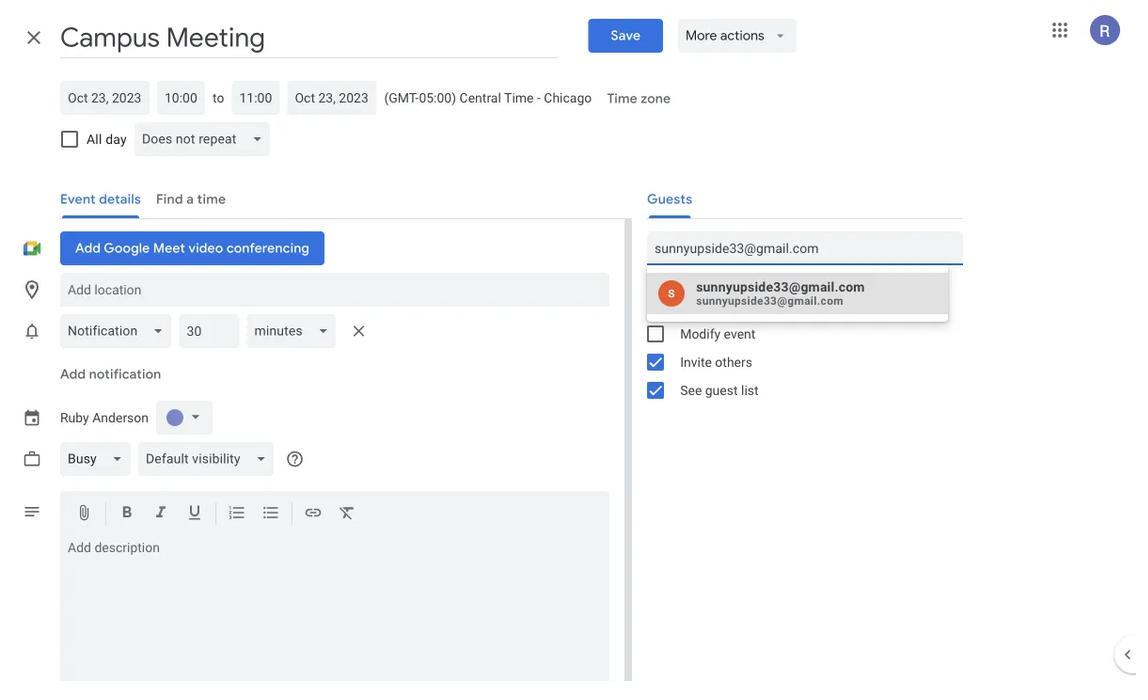 Task type: vqa. For each thing, say whether or not it's contained in the screenshot.
Settings Menu image in the right of the page
no



Task type: locate. For each thing, give the bounding box(es) containing it.
all
[[87, 131, 102, 147]]

sunnyupside33@gmail.com sunnyupside33@gmail.com
[[696, 279, 865, 308]]

time
[[504, 90, 534, 105], [607, 90, 638, 107]]

to
[[213, 90, 224, 105]]

notification
[[89, 366, 161, 383]]

time left -
[[504, 90, 534, 105]]

None field
[[134, 122, 278, 156], [60, 314, 179, 348], [247, 314, 344, 348], [60, 442, 138, 476], [138, 442, 282, 476], [134, 122, 278, 156], [60, 314, 179, 348], [247, 314, 344, 348], [60, 442, 138, 476], [138, 442, 282, 476]]

zone
[[641, 90, 671, 107]]

(gmt-05:00) central time - chicago
[[384, 90, 592, 105]]

event
[[724, 326, 756, 342]]

bold image
[[118, 503, 136, 525]]

add
[[60, 366, 86, 383]]

group containing guest permissions
[[632, 292, 964, 405]]

Description text field
[[60, 540, 610, 681]]

day
[[106, 131, 127, 147]]

Start time text field
[[165, 87, 198, 109]]

sunnyupside33@gmail.com up event in the right of the page
[[696, 294, 844, 308]]

1 horizontal spatial time
[[607, 90, 638, 107]]

permissions
[[685, 298, 757, 313]]

2 sunnyupside33@gmail.com from the top
[[696, 294, 844, 308]]

others
[[715, 354, 753, 370]]

save button
[[589, 19, 663, 53]]

30 minutes before element
[[60, 310, 374, 352]]

group
[[632, 292, 964, 405]]

05:00)
[[419, 90, 456, 105]]

all day
[[87, 131, 127, 147]]

guest
[[647, 298, 682, 313]]

Title text field
[[60, 17, 558, 58]]

list
[[741, 382, 759, 398]]

add notification
[[60, 366, 161, 383]]

sunnyupside33@gmail.com
[[696, 279, 865, 295], [696, 294, 844, 308]]

time left zone
[[607, 90, 638, 107]]

formatting options toolbar
[[60, 491, 610, 537]]

time zone
[[607, 90, 671, 107]]

ruby anderson
[[60, 410, 149, 425]]

End time text field
[[239, 87, 272, 109]]

(gmt-
[[384, 90, 419, 105]]

sunnyupside33@gmail.com down guests text box
[[696, 279, 865, 295]]

1 sunnyupside33@gmail.com from the top
[[696, 279, 865, 295]]

see
[[680, 382, 702, 398]]

more
[[686, 27, 718, 44]]

ruby
[[60, 410, 89, 425]]

time inside time zone button
[[607, 90, 638, 107]]



Task type: describe. For each thing, give the bounding box(es) containing it.
see guest list
[[680, 382, 759, 398]]

sunnyupside33@gmail.com inside sunnyupside33@gmail.com sunnyupside33@gmail.com
[[696, 294, 844, 308]]

-
[[537, 90, 541, 105]]

Location text field
[[68, 273, 602, 307]]

Guests text field
[[655, 231, 956, 265]]

more actions arrow_drop_down
[[686, 27, 789, 44]]

arrow_drop_down
[[772, 27, 789, 44]]

italic image
[[151, 503, 170, 525]]

anderson
[[92, 410, 149, 425]]

0 horizontal spatial time
[[504, 90, 534, 105]]

central
[[460, 90, 501, 105]]

chicago
[[544, 90, 592, 105]]

End date text field
[[295, 87, 369, 109]]

Start date text field
[[68, 87, 142, 109]]

bulleted list image
[[262, 503, 280, 525]]

underline image
[[185, 503, 204, 525]]

guest
[[705, 382, 738, 398]]

actions
[[721, 27, 765, 44]]

invite others
[[680, 354, 753, 370]]

modify
[[680, 326, 721, 342]]

remove formatting image
[[338, 503, 357, 525]]

time zone button
[[600, 82, 678, 116]]

modify event
[[680, 326, 756, 342]]

save
[[611, 27, 641, 44]]

sunnyupside33@gmail.com list box
[[647, 273, 948, 314]]

guest permissions
[[647, 298, 757, 313]]

numbered list image
[[228, 503, 246, 525]]

add notification button
[[53, 352, 169, 397]]

invite
[[680, 354, 712, 370]]

insert link image
[[304, 503, 323, 525]]

Minutes in advance for notification number field
[[187, 314, 232, 348]]



